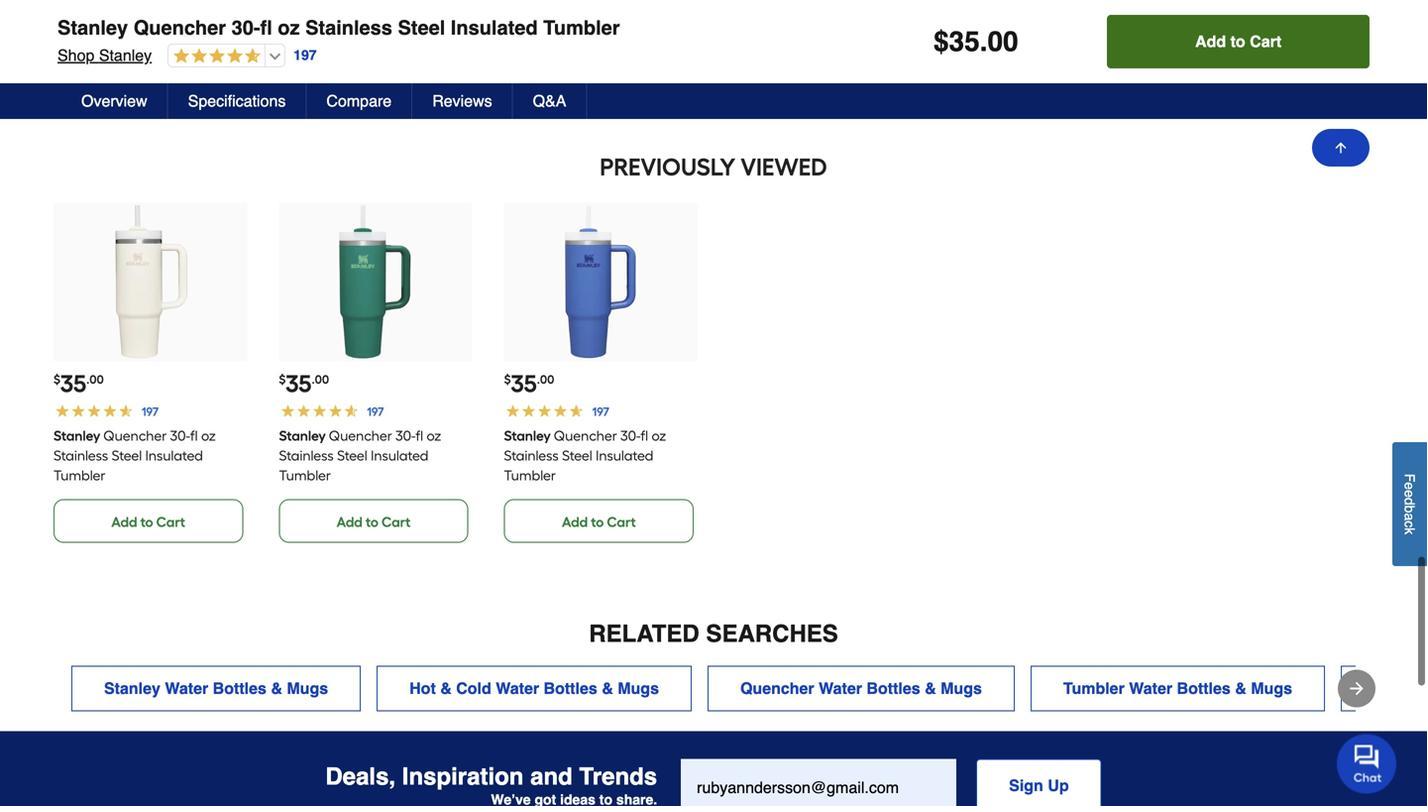 Task type: vqa. For each thing, say whether or not it's contained in the screenshot.
Red within the Measuring an impressive 16 inches tall, this bow demands attention. Material made of red velvet and glitter. Red Velvet with sparkling glitter. Recommended for indoor decorative use only.
no



Task type: locate. For each thing, give the bounding box(es) containing it.
1 horizontal spatial lights
[[983, 59, 1021, 76]]

deals,
[[326, 763, 396, 790]]

artificial down snowy
[[955, 39, 1007, 56]]

e up b
[[1402, 490, 1418, 497]]

q&a button
[[513, 83, 587, 119]]

2 horizontal spatial with
[[1180, 59, 1207, 76]]

add to cart inside button
[[1196, 32, 1282, 51]]

4 water from the left
[[1129, 679, 1173, 697]]

and
[[531, 763, 573, 790]]

flocked down 9-
[[1039, 20, 1087, 36]]

tree
[[664, 20, 692, 36], [1078, 39, 1106, 56], [1345, 39, 1372, 56]]

# right item
[[82, 38, 90, 54]]

0 horizontal spatial pre-
[[661, 0, 685, 17]]

2 horizontal spatial pre-
[[1274, 20, 1299, 36]]

add inside 9-ft sugar hill snowy pre-lit flocked white artificial christmas tree with led lights add to cart
[[1013, 86, 1039, 103]]

to inside button
[[1231, 32, 1246, 51]]

ft for 9-
[[1067, 0, 1077, 17]]

insulated inside stanley quencher 30-fl oz stainless steel insulated tumbler item # 5230208 | model # 10-10827-091
[[445, 8, 532, 31]]

2 for from the left
[[424, 20, 442, 36]]

0 horizontal spatial -
[[330, 39, 335, 56]]

1 flocked from the left
[[1039, 20, 1087, 36]]

f e e d b a c k
[[1402, 474, 1418, 534]]

1 horizontal spatial -
[[362, 20, 366, 36]]

lit inside 9-ft sugar hill snowy pre-lit flocked white artificial christmas tree with led lights add to cart
[[1025, 20, 1036, 36]]

1 vertical spatial white
[[1180, 39, 1218, 56]]

#
[[82, 38, 90, 54], [198, 38, 206, 54]]

4 mugs from the left
[[1251, 679, 1293, 697]]

4 list item from the left
[[955, 0, 1149, 115]]

1 & from the left
[[271, 679, 282, 697]]

0 horizontal spatial $ 35 .00
[[54, 369, 104, 398]]

1 horizontal spatial $ 35 .00
[[279, 369, 329, 398]]

shop stanley down personal
[[58, 46, 152, 64]]

heart outline image
[[332, 60, 355, 84]]

3 stanley quencher 30-fl oz stainless steel insulated tumbler image from the left
[[524, 204, 679, 359]]

2 horizontal spatial $ 35 .00
[[504, 369, 555, 398]]

led inside 7.5-ft mountain pine pre-lit flocked white artificial christmas tree with led lights
[[1211, 59, 1235, 76]]

2 horizontal spatial .00
[[537, 372, 555, 386]]

0 horizontal spatial christmas
[[596, 20, 661, 36]]

0 horizontal spatial #
[[82, 38, 90, 54]]

1 horizontal spatial flocked
[[1313, 20, 1361, 36]]

4 & from the left
[[925, 679, 937, 697]]

a
[[1402, 513, 1418, 521]]

stanley quencher 30-fl oz stainless steel insulated tumbler image
[[73, 204, 228, 359], [298, 204, 453, 359], [524, 204, 679, 359]]

1 35 list item from the left
[[54, 203, 247, 543]]

led down silver
[[535, 39, 559, 56]]

2 mugs from the left
[[618, 679, 659, 697]]

steel for third stanley quencher 30-fl oz stainless steel insulated tumbler image from the left
[[562, 447, 593, 464]]

& for quencher water bottles & mugs
[[925, 679, 937, 697]]

pre- right "7.2-"
[[661, 0, 685, 17]]

- right the kids
[[362, 20, 366, 36]]

length
[[407, 39, 452, 56]]

christmas inside 7.2-ft pre-lit silver artificial christmas tree with led lights
[[596, 20, 661, 36]]

quencher
[[128, 8, 220, 31], [134, 16, 226, 39], [103, 427, 167, 444], [329, 427, 392, 444], [554, 427, 618, 444], [741, 679, 815, 697]]

2 horizontal spatial lights
[[1238, 59, 1277, 76]]

list item containing assorted licensed toy cars for kids - suitable for ages 1+ - 6 inches in length
[[279, 0, 473, 115]]

2 horizontal spatial quencher 30-fl oz stainless steel insulated tumbler
[[504, 427, 667, 484]]

tumbler water bottles & mugs link
[[1031, 666, 1326, 711]]

-
[[362, 20, 366, 36], [330, 39, 335, 56]]

christmas down 7.5-
[[1276, 39, 1341, 56]]

0 horizontal spatial white
[[1090, 20, 1128, 36]]

1 horizontal spatial christmas
[[1010, 39, 1075, 56]]

2 horizontal spatial artificial
[[1221, 39, 1273, 56]]

0 horizontal spatial .00
[[86, 372, 104, 386]]

lit up item number 5 2 3 0 2 0 8 and model number 1 0 - 1 0 8 2 7 - 0 9 1 element
[[685, 0, 696, 17]]

0 horizontal spatial ft
[[648, 0, 657, 17]]

lights inside 7.2-ft pre-lit silver artificial christmas tree with led lights
[[562, 39, 600, 56]]

lit inside 7.5-ft mountain pine pre-lit flocked white artificial christmas tree with led lights
[[1299, 20, 1310, 36]]

chat invite button image
[[1337, 733, 1398, 794]]

white down mountain
[[1180, 39, 1218, 56]]

christmas down 9-
[[1010, 39, 1075, 56]]

1 horizontal spatial led
[[955, 59, 979, 76]]

shop down the tag
[[58, 46, 95, 64]]

previously viewed heading
[[52, 147, 1376, 187]]

lights down 00
[[983, 59, 1021, 76]]

1 horizontal spatial stanley quencher 30-fl oz stainless steel insulated tumbler image
[[298, 204, 453, 359]]

fl
[[254, 8, 266, 31], [260, 16, 272, 39], [190, 427, 198, 444], [416, 427, 423, 444], [641, 427, 649, 444]]

for up 1+
[[312, 20, 329, 36]]

2 horizontal spatial led
[[1211, 59, 1235, 76]]

- left 6
[[330, 39, 335, 56]]

197 for 4.6 stars image underneath cooler
[[294, 47, 317, 63]]

2 .00 from the left
[[312, 372, 329, 386]]

1 water from the left
[[165, 679, 208, 697]]

ft
[[648, 0, 657, 17], [1067, 0, 1077, 17], [1301, 0, 1311, 17]]

lit right 00
[[1025, 20, 1036, 36]]

lights
[[562, 39, 600, 56], [983, 59, 1021, 76], [1238, 59, 1277, 76]]

1 bottles from the left
[[213, 679, 267, 697]]

1 horizontal spatial ft
[[1067, 0, 1077, 17]]

1 list item from the left
[[54, 0, 247, 115]]

Email Address email field
[[681, 759, 957, 806]]

3 bottles from the left
[[867, 679, 921, 697]]

197
[[294, 47, 317, 63], [288, 63, 311, 79]]

4 bottles from the left
[[1177, 679, 1231, 697]]

2 & from the left
[[440, 679, 452, 697]]

c
[[1402, 521, 1418, 528]]

3 list item from the left
[[504, 0, 698, 115]]

insulated inside tag along blush 11-quart insulated personal cooler
[[54, 20, 111, 36]]

led down $ 35 . 00
[[955, 59, 979, 76]]

6
[[338, 39, 345, 56]]

1 horizontal spatial pre-
[[1000, 20, 1025, 36]]

2 horizontal spatial tree
[[1345, 39, 1372, 56]]

white down the sugar
[[1090, 20, 1128, 36]]

b
[[1402, 505, 1418, 513]]

2 list item from the left
[[279, 0, 473, 115]]

0 horizontal spatial 35 list item
[[54, 203, 247, 543]]

artificial inside 7.2-ft pre-lit silver artificial christmas tree with led lights
[[541, 20, 593, 36]]

9-ft sugar hill snowy pre-lit flocked white artificial christmas tree with led lights add to cart
[[955, 0, 1140, 103]]

christmas inside 7.5-ft mountain pine pre-lit flocked white artificial christmas tree with led lights
[[1276, 39, 1341, 56]]

assorted licensed toy cars for kids - suitable for ages 1+ - 6 inches in length
[[279, 0, 472, 56]]

lit
[[685, 0, 696, 17], [1025, 20, 1036, 36], [1299, 20, 1310, 36]]

christmas
[[596, 20, 661, 36], [1010, 39, 1075, 56], [1276, 39, 1341, 56]]

with down silver
[[504, 39, 531, 56]]

quencher 30-fl oz stainless steel insulated tumbler
[[54, 427, 216, 484], [279, 427, 441, 484], [504, 427, 667, 484]]

arrow up image
[[1333, 140, 1349, 156]]

0 vertical spatial white
[[1090, 20, 1128, 36]]

k
[[1402, 528, 1418, 534]]

9-
[[1055, 0, 1067, 17]]

with inside 7.5-ft mountain pine pre-lit flocked white artificial christmas tree with led lights
[[1180, 59, 1207, 76]]

list item containing tag along blush 11-quart insulated personal cooler
[[54, 0, 247, 115]]

led inside 7.2-ft pre-lit silver artificial christmas tree with led lights
[[535, 39, 559, 56]]

1 # from the left
[[82, 38, 90, 54]]

led
[[535, 39, 559, 56], [955, 59, 979, 76], [1211, 59, 1235, 76]]

stanley
[[52, 8, 122, 31], [58, 16, 128, 39], [99, 46, 152, 64], [93, 63, 146, 81], [54, 427, 100, 444], [279, 427, 326, 444], [504, 427, 551, 444], [104, 679, 161, 697]]

item number 5 2 3 0 2 0 8 and model number 1 0 - 1 0 8 2 7 - 0 9 1 element
[[52, 36, 1376, 56]]

1 horizontal spatial 35 list item
[[279, 203, 473, 543]]

2 horizontal spatial christmas
[[1276, 39, 1341, 56]]

shop for 4.6 stars image underneath cooler
[[58, 46, 95, 64]]

1 for from the left
[[312, 20, 329, 36]]

7.2-ft pre-lit silver artificial christmas tree with led lights link inside 'list item'
[[504, 0, 696, 56]]

1 $ 35 .00 from the left
[[54, 369, 104, 398]]

model
[[157, 38, 194, 54]]

1 horizontal spatial white
[[1180, 39, 1218, 56]]

1 ft from the left
[[648, 0, 657, 17]]

3 mugs from the left
[[941, 679, 982, 697]]

lights inside 9-ft sugar hill snowy pre-lit flocked white artificial christmas tree with led lights add to cart
[[983, 59, 1021, 76]]

lights up q&a button
[[562, 39, 600, 56]]

$ 35 .00
[[54, 369, 104, 398], [279, 369, 329, 398], [504, 369, 555, 398]]

0 horizontal spatial artificial
[[541, 20, 593, 36]]

with inside 7.2-ft pre-lit silver artificial christmas tree with led lights
[[504, 39, 531, 56]]

2 horizontal spatial 35 list item
[[504, 203, 698, 543]]

sign
[[1009, 776, 1044, 794]]

tumbler inside stanley quencher 30-fl oz stainless steel insulated tumbler item # 5230208 | model # 10-10827-091
[[538, 8, 614, 31]]

2 # from the left
[[198, 38, 206, 54]]

pre- right .
[[1000, 20, 1025, 36]]

7.2-ft pre-lit silver artificial christmas tree with led lights link
[[504, 0, 698, 58], [504, 0, 696, 56]]

list item
[[54, 0, 247, 115], [279, 0, 473, 115], [504, 0, 698, 115], [955, 0, 1149, 115], [1180, 0, 1374, 115]]

1 horizontal spatial quencher 30-fl oz stainless steel insulated tumbler
[[279, 427, 441, 484]]

previously
[[600, 152, 736, 181]]

1 horizontal spatial for
[[424, 20, 442, 36]]

4.6 stars image
[[169, 48, 261, 66], [163, 63, 255, 82]]

pre- inside 7.5-ft mountain pine pre-lit flocked white artificial christmas tree with led lights
[[1274, 20, 1299, 36]]

35 list item
[[54, 203, 247, 543], [279, 203, 473, 543], [504, 203, 698, 543]]

up
[[1048, 776, 1069, 794]]

tumbler
[[538, 8, 614, 31], [543, 16, 620, 39], [54, 467, 105, 484], [279, 467, 331, 484], [504, 467, 556, 484], [1064, 679, 1125, 697]]

shop stanley for 4.6 stars image underneath cooler
[[58, 46, 152, 64]]

with down mountain
[[1180, 59, 1207, 76]]

2 horizontal spatial stanley quencher 30-fl oz stainless steel insulated tumbler image
[[524, 204, 679, 359]]

ft inside 7.5-ft mountain pine pre-lit flocked white artificial christmas tree with led lights
[[1301, 0, 1311, 17]]

1 horizontal spatial artificial
[[955, 39, 1007, 56]]

197 right 091
[[294, 47, 317, 63]]

1 mugs from the left
[[287, 679, 328, 697]]

1 horizontal spatial tree
[[1078, 39, 1106, 56]]

0 horizontal spatial with
[[504, 39, 531, 56]]

cold
[[456, 679, 492, 697]]

overview button
[[61, 83, 168, 119]]

0 horizontal spatial lights
[[562, 39, 600, 56]]

&
[[271, 679, 282, 697], [440, 679, 452, 697], [602, 679, 613, 697], [925, 679, 937, 697], [1236, 679, 1247, 697]]

water
[[165, 679, 208, 697], [496, 679, 539, 697], [819, 679, 863, 697], [1129, 679, 1173, 697]]

cooler
[[172, 20, 214, 36]]

e up d
[[1402, 482, 1418, 490]]

ft inside 7.2-ft pre-lit silver artificial christmas tree with led lights
[[648, 0, 657, 17]]

1 horizontal spatial with
[[1109, 39, 1136, 56]]

30-
[[226, 8, 254, 31], [232, 16, 260, 39], [170, 427, 190, 444], [396, 427, 416, 444], [621, 427, 641, 444]]

0 horizontal spatial tree
[[664, 20, 692, 36]]

mugs for tumbler water bottles & mugs
[[1251, 679, 1293, 697]]

pre- down 7.5-
[[1274, 20, 1299, 36]]

artificial right silver
[[541, 20, 593, 36]]

led down mountain
[[1211, 59, 1235, 76]]

inspiration
[[402, 763, 524, 790]]

shop stanley
[[58, 46, 152, 64], [52, 63, 146, 81]]

3 water from the left
[[819, 679, 863, 697]]

mugs
[[287, 679, 328, 697], [618, 679, 659, 697], [941, 679, 982, 697], [1251, 679, 1293, 697]]

ft inside 9-ft sugar hill snowy pre-lit flocked white artificial christmas tree with led lights add to cart
[[1067, 0, 1077, 17]]

0 horizontal spatial lit
[[685, 0, 696, 17]]

1 horizontal spatial lit
[[1025, 20, 1036, 36]]

2 flocked from the left
[[1313, 20, 1361, 36]]

$ 35 . 00
[[934, 26, 1019, 58]]

0 vertical spatial -
[[362, 20, 366, 36]]

christmas inside 9-ft sugar hill snowy pre-lit flocked white artificial christmas tree with led lights add to cart
[[1010, 39, 1075, 56]]

list item containing 9-ft sugar hill snowy pre-lit flocked white artificial christmas tree with led lights
[[955, 0, 1149, 115]]

0 horizontal spatial led
[[535, 39, 559, 56]]

5 list item from the left
[[1180, 0, 1374, 115]]

artificial
[[541, 20, 593, 36], [955, 39, 1007, 56], [1221, 39, 1273, 56]]

0 horizontal spatial flocked
[[1039, 20, 1087, 36]]

2 bottles from the left
[[544, 679, 598, 697]]

white inside 9-ft sugar hill snowy pre-lit flocked white artificial christmas tree with led lights add to cart
[[1090, 20, 1128, 36]]

00
[[988, 26, 1019, 58]]

7.5-ft mountain pine pre-lit flocked white artificial christmas tree with led lights link
[[1180, 0, 1374, 76], [1180, 0, 1373, 76]]

bottles for stanley
[[213, 679, 267, 697]]

toy
[[451, 0, 472, 17]]

2 horizontal spatial lit
[[1299, 20, 1310, 36]]

tag along blush 11-quart insulated personal cooler link inside 'list item'
[[54, 0, 244, 36]]

7.5-ft mountain pine pre-lit flocked white artificial christmas tree with led lights
[[1180, 0, 1372, 76]]

add to cart
[[1196, 32, 1282, 51], [111, 86, 185, 103], [337, 86, 411, 103], [562, 86, 636, 103], [788, 86, 862, 103], [1238, 86, 1312, 103], [111, 513, 185, 530], [337, 513, 411, 530], [562, 513, 636, 530]]

# down cooler
[[198, 38, 206, 54]]

091
[[269, 38, 292, 54]]

shop down item
[[52, 63, 89, 81]]

lit down 7.5-
[[1299, 20, 1310, 36]]

with
[[504, 39, 531, 56], [1109, 39, 1136, 56], [1180, 59, 1207, 76]]

mugs for quencher water bottles & mugs
[[941, 679, 982, 697]]

5 & from the left
[[1236, 679, 1247, 697]]

steel
[[392, 8, 439, 31], [398, 16, 445, 39], [112, 447, 142, 464], [337, 447, 367, 464], [562, 447, 593, 464]]

2 ft from the left
[[1067, 0, 1077, 17]]

with down hill
[[1109, 39, 1136, 56]]

3 ft from the left
[[1301, 0, 1311, 17]]

cars
[[279, 20, 309, 36]]

specifications
[[188, 92, 286, 110]]

led inside 9-ft sugar hill snowy pre-lit flocked white artificial christmas tree with led lights add to cart
[[955, 59, 979, 76]]

9-ft sugar hill snowy pre-lit flocked white artificial christmas tree with led lights link
[[955, 0, 1149, 76], [955, 0, 1145, 76]]

reviews
[[432, 92, 492, 110]]

1 .00 from the left
[[86, 372, 104, 386]]

artificial down pine
[[1221, 39, 1273, 56]]

tag along blush 11-quart insulated personal cooler link
[[54, 0, 247, 58], [54, 0, 244, 36]]

shop stanley down 5230208
[[52, 63, 146, 81]]

0 horizontal spatial for
[[312, 20, 329, 36]]

0 horizontal spatial quencher 30-fl oz stainless steel insulated tumbler
[[54, 427, 216, 484]]

$
[[934, 26, 949, 58], [54, 372, 60, 386], [279, 372, 286, 386], [504, 372, 511, 386]]

1 horizontal spatial .00
[[312, 372, 329, 386]]

shop
[[58, 46, 95, 64], [52, 63, 89, 81]]

lights down pine
[[1238, 59, 1277, 76]]

christmas down "7.2-"
[[596, 20, 661, 36]]

2 horizontal spatial ft
[[1301, 0, 1311, 17]]

for up 'length'
[[424, 20, 442, 36]]

flocked right pine
[[1313, 20, 1361, 36]]

1 horizontal spatial #
[[198, 38, 206, 54]]

pre-
[[661, 0, 685, 17], [1000, 20, 1025, 36], [1274, 20, 1299, 36]]

fl inside stanley quencher 30-fl oz stainless steel insulated tumbler item # 5230208 | model # 10-10827-091
[[254, 8, 266, 31]]

0 horizontal spatial stanley quencher 30-fl oz stainless steel insulated tumbler image
[[73, 204, 228, 359]]

197 down ages
[[288, 63, 311, 79]]



Task type: describe. For each thing, give the bounding box(es) containing it.
compare button
[[307, 83, 413, 119]]

f
[[1402, 474, 1418, 482]]

3 quencher 30-fl oz stainless steel insulated tumbler from the left
[[504, 427, 667, 484]]

|
[[148, 38, 152, 54]]

arrow right image
[[1347, 678, 1367, 698]]

& for stanley water bottles & mugs
[[271, 679, 282, 697]]

10827-
[[226, 38, 269, 54]]

bottles for quencher
[[867, 679, 921, 697]]

inches
[[349, 39, 390, 56]]

sugar
[[1080, 0, 1118, 17]]

related
[[589, 620, 700, 647]]

lights inside 7.5-ft mountain pine pre-lit flocked white artificial christmas tree with led lights
[[1238, 59, 1277, 76]]

stanley quencher 30-fl oz stainless steel insulated tumbler
[[58, 16, 620, 39]]

ft for 7.2-
[[648, 0, 657, 17]]

1 vertical spatial -
[[330, 39, 335, 56]]

hot
[[410, 679, 436, 697]]

sign up
[[1009, 776, 1069, 794]]

pine
[[1244, 20, 1271, 36]]

shop stanley for 4.6 stars image under 10-
[[52, 63, 146, 81]]

tree inside 7.5-ft mountain pine pre-lit flocked white artificial christmas tree with led lights
[[1345, 39, 1372, 56]]

sign up button
[[977, 759, 1102, 806]]

in
[[393, 39, 404, 56]]

2 quencher 30-fl oz stainless steel insulated tumbler from the left
[[279, 427, 441, 484]]

hot & cold water bottles & mugs link
[[377, 666, 692, 711]]

stanley water bottles & mugs link
[[71, 666, 361, 711]]

bottles for tumbler
[[1177, 679, 1231, 697]]

mugs for stanley water bottles & mugs
[[287, 679, 328, 697]]

3 .00 from the left
[[537, 372, 555, 386]]

oz inside stanley quencher 30-fl oz stainless steel insulated tumbler item # 5230208 | model # 10-10827-091
[[272, 8, 294, 31]]

11-
[[192, 0, 206, 17]]

personal
[[115, 20, 169, 36]]

artificial inside 7.5-ft mountain pine pre-lit flocked white artificial christmas tree with led lights
[[1221, 39, 1273, 56]]

quencher inside stanley quencher 30-fl oz stainless steel insulated tumbler item # 5230208 | model # 10-10827-091
[[128, 8, 220, 31]]

assorted
[[332, 0, 388, 17]]

2 $ 35 .00 from the left
[[279, 369, 329, 398]]

stanley inside stanley quencher 30-fl oz stainless steel insulated tumbler item # 5230208 | model # 10-10827-091
[[52, 8, 122, 31]]

2 e from the top
[[1402, 490, 1418, 497]]

.
[[980, 26, 988, 58]]

tag
[[87, 0, 111, 17]]

stanley water bottles & mugs
[[104, 679, 328, 697]]

lit inside 7.2-ft pre-lit silver artificial christmas tree with led lights
[[685, 0, 696, 17]]

trends
[[579, 763, 657, 790]]

steel inside stanley quencher 30-fl oz stainless steel insulated tumbler item # 5230208 | model # 10-10827-091
[[392, 8, 439, 31]]

3 35 list item from the left
[[504, 203, 698, 543]]

to inside 9-ft sugar hill snowy pre-lit flocked white artificial christmas tree with led lights add to cart
[[1042, 86, 1055, 103]]

1 quencher 30-fl oz stainless steel insulated tumbler from the left
[[54, 427, 216, 484]]

stainless inside stanley quencher 30-fl oz stainless steel insulated tumbler item # 5230208 | model # 10-10827-091
[[299, 8, 387, 31]]

2 water from the left
[[496, 679, 539, 697]]

7.5-
[[1281, 0, 1301, 17]]

overview
[[81, 92, 147, 110]]

add to cart button
[[1108, 15, 1370, 68]]

flocked inside 7.5-ft mountain pine pre-lit flocked white artificial christmas tree with led lights
[[1313, 20, 1361, 36]]

& for tumbler water bottles & mugs
[[1236, 679, 1247, 697]]

tree inside 7.2-ft pre-lit silver artificial christmas tree with led lights
[[664, 20, 692, 36]]

list item containing 7.2-ft pre-lit silver artificial christmas tree with led lights
[[504, 0, 698, 115]]

stanley quencher 30-fl oz stainless steel insulated tumbler item # 5230208 | model # 10-10827-091
[[52, 8, 614, 54]]

ages
[[279, 39, 311, 56]]

quencher water bottles & mugs
[[741, 679, 982, 697]]

kids
[[333, 20, 359, 36]]

artificial inside 9-ft sugar hill snowy pre-lit flocked white artificial christmas tree with led lights add to cart
[[955, 39, 1007, 56]]

silver
[[504, 20, 538, 36]]

hill
[[1121, 0, 1140, 17]]

steel for 2nd stanley quencher 30-fl oz stainless steel insulated tumbler image
[[337, 447, 367, 464]]

pre- inside 9-ft sugar hill snowy pre-lit flocked white artificial christmas tree with led lights add to cart
[[1000, 20, 1025, 36]]

cart inside 9-ft sugar hill snowy pre-lit flocked white artificial christmas tree with led lights add to cart
[[1058, 86, 1087, 103]]

suitable
[[370, 20, 421, 36]]

d
[[1402, 497, 1418, 505]]

snowy
[[955, 20, 997, 36]]

5230208
[[90, 38, 144, 54]]

viewed
[[741, 152, 828, 181]]

searches
[[706, 620, 839, 647]]

specifications button
[[168, 83, 307, 119]]

related searches
[[589, 620, 839, 647]]

water for quencher
[[819, 679, 863, 697]]

reviews button
[[413, 83, 513, 119]]

f e e d b a c k button
[[1393, 442, 1428, 566]]

1+
[[314, 39, 327, 56]]

white inside 7.5-ft mountain pine pre-lit flocked white artificial christmas tree with led lights
[[1180, 39, 1218, 56]]

water for stanley
[[165, 679, 208, 697]]

4.6 stars image down cooler
[[169, 48, 261, 66]]

flocked inside 9-ft sugar hill snowy pre-lit flocked white artificial christmas tree with led lights add to cart
[[1039, 20, 1087, 36]]

ft for 7.5-
[[1301, 0, 1311, 17]]

3 $ 35 .00 from the left
[[504, 369, 555, 398]]

add inside button
[[1196, 32, 1227, 51]]

along
[[115, 0, 151, 17]]

water for tumbler
[[1129, 679, 1173, 697]]

cart inside button
[[1250, 32, 1282, 51]]

tumbler water bottles & mugs
[[1064, 679, 1293, 697]]

mountain
[[1180, 20, 1241, 36]]

blush
[[155, 0, 188, 17]]

3 & from the left
[[602, 679, 613, 697]]

10-
[[206, 38, 226, 54]]

tree inside 9-ft sugar hill snowy pre-lit flocked white artificial christmas tree with led lights add to cart
[[1078, 39, 1106, 56]]

q&a
[[533, 92, 567, 110]]

7.2-
[[628, 0, 648, 17]]

quart
[[206, 0, 244, 17]]

197 for 4.6 stars image under 10-
[[288, 63, 311, 79]]

1 stanley quencher 30-fl oz stainless steel insulated tumbler image from the left
[[73, 204, 228, 359]]

quencher water bottles & mugs link
[[708, 666, 1015, 711]]

previously viewed
[[600, 152, 828, 181]]

deals, inspiration and trends
[[326, 763, 657, 790]]

item
[[52, 38, 79, 54]]

30- inside stanley quencher 30-fl oz stainless steel insulated tumbler item # 5230208 | model # 10-10827-091
[[226, 8, 254, 31]]

sign up form
[[681, 759, 1102, 806]]

compare
[[327, 92, 392, 110]]

2 35 list item from the left
[[279, 203, 473, 543]]

7.2-ft pre-lit silver artificial christmas tree with led lights
[[504, 0, 696, 56]]

steel for first stanley quencher 30-fl oz stainless steel insulated tumbler image from the left
[[112, 447, 142, 464]]

shop for 4.6 stars image under 10-
[[52, 63, 89, 81]]

with inside 9-ft sugar hill snowy pre-lit flocked white artificial christmas tree with led lights add to cart
[[1109, 39, 1136, 56]]

tag along blush 11-quart insulated personal cooler
[[54, 0, 244, 36]]

2 stanley quencher 30-fl oz stainless steel insulated tumbler image from the left
[[298, 204, 453, 359]]

1 e from the top
[[1402, 482, 1418, 490]]

pre- inside 7.2-ft pre-lit silver artificial christmas tree with led lights
[[661, 0, 685, 17]]

licensed
[[391, 0, 447, 17]]

4.6 stars image down 10-
[[163, 63, 255, 82]]

hot & cold water bottles & mugs
[[410, 679, 659, 697]]

list item containing 7.5-ft mountain pine pre-lit flocked white artificial christmas tree with led lights
[[1180, 0, 1374, 115]]



